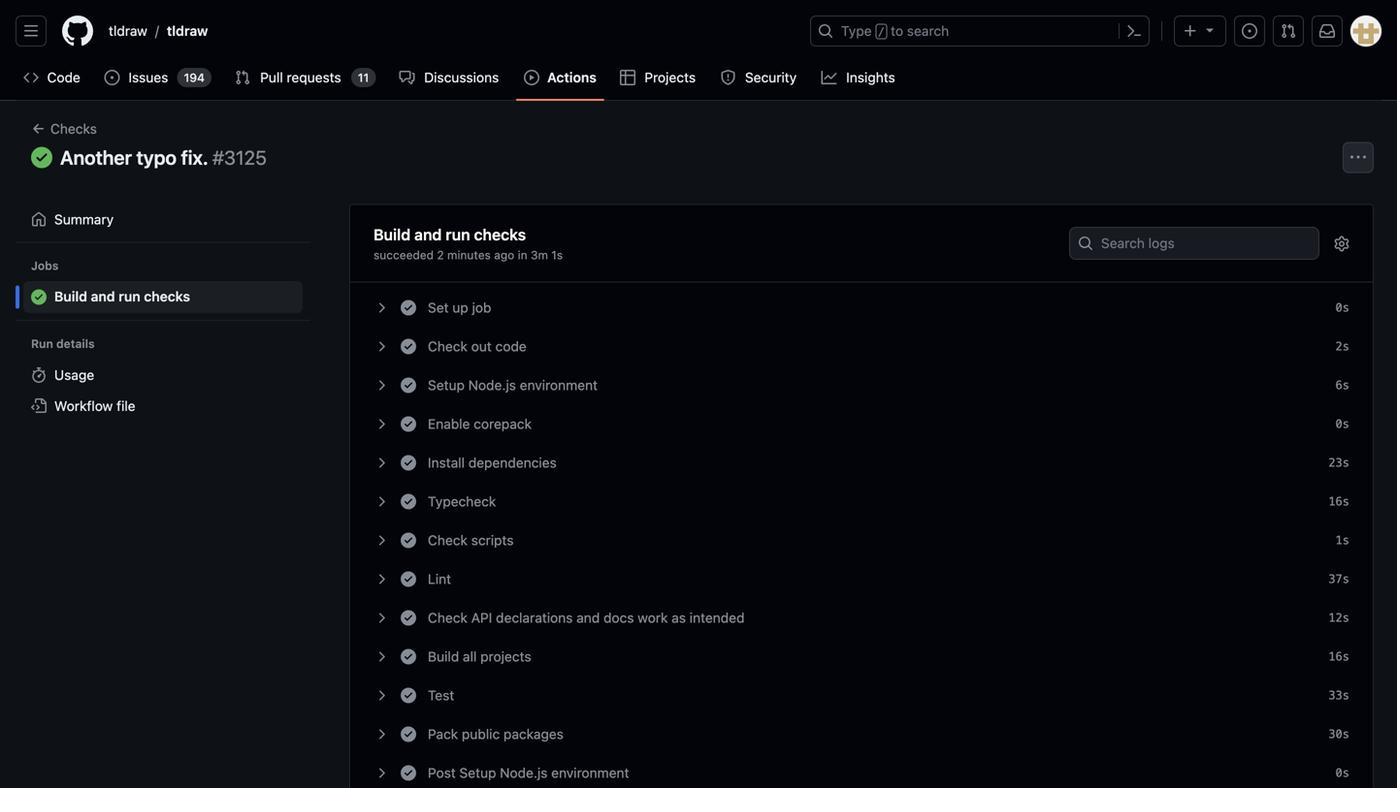 Task type: vqa. For each thing, say whether or not it's contained in the screenshot.
the leftmost gists
no



Task type: locate. For each thing, give the bounding box(es) containing it.
2 vertical spatial and
[[577, 610, 600, 626]]

tldraw / tldraw
[[109, 23, 208, 39]]

discussions
[[424, 69, 499, 85]]

0 vertical spatial build
[[374, 225, 411, 244]]

run
[[31, 337, 53, 351]]

1 horizontal spatial and
[[414, 225, 442, 244]]

8 this step passed image from the top
[[401, 766, 416, 781]]

0 vertical spatial node.js
[[468, 377, 516, 393]]

checks
[[474, 225, 526, 244], [144, 289, 190, 305]]

out
[[471, 338, 492, 354]]

0 horizontal spatial build and run checks link
[[23, 282, 303, 314]]

and left docs
[[577, 610, 600, 626]]

node.js
[[468, 377, 516, 393], [500, 765, 548, 781]]

16s for typecheck
[[1329, 495, 1350, 509]]

list
[[101, 16, 799, 47]]

dependencies
[[468, 455, 557, 471]]

4 chevron right image from the top
[[374, 611, 389, 626]]

this step passed image left pack
[[401, 727, 416, 743]]

2 vertical spatial check
[[428, 610, 468, 626]]

1 horizontal spatial tldraw
[[167, 23, 208, 39]]

/ inside tldraw / tldraw
[[155, 23, 159, 39]]

1 chevron right image from the top
[[374, 339, 389, 354]]

run up minutes
[[446, 225, 470, 244]]

3 this step passed image from the top
[[401, 494, 416, 510]]

5 chevron right image from the top
[[374, 649, 389, 665]]

1 horizontal spatial checks
[[474, 225, 526, 244]]

2 16s from the top
[[1329, 650, 1350, 664]]

1 vertical spatial build
[[54, 289, 87, 305]]

another
[[60, 146, 132, 169]]

arrow left image
[[31, 121, 47, 137]]

build up succeeded
[[374, 225, 411, 244]]

node.js up corepack
[[468, 377, 516, 393]]

this step passed image for enable corepack
[[401, 417, 416, 432]]

0 horizontal spatial /
[[155, 23, 159, 39]]

this step passed image for lint
[[401, 572, 416, 587]]

file
[[117, 399, 135, 415]]

0 vertical spatial build and run checks link
[[374, 223, 1055, 246]]

0 horizontal spatial tldraw link
[[101, 16, 155, 47]]

0 horizontal spatial run
[[119, 289, 140, 305]]

2 this step passed image from the top
[[401, 417, 416, 432]]

check for check scripts
[[428, 532, 468, 548]]

6 chevron right image from the top
[[374, 688, 389, 704]]

run inside build and run checks succeeded 2 minutes ago in 3m 1s
[[446, 225, 470, 244]]

1 vertical spatial check
[[428, 532, 468, 548]]

this step passed image left all
[[401, 649, 416, 665]]

this step passed image left typecheck
[[401, 494, 416, 510]]

run down the summary link
[[119, 289, 140, 305]]

tldraw up issue opened icon
[[109, 23, 147, 39]]

1 this step passed image from the top
[[401, 300, 416, 316]]

1 0s from the top
[[1336, 301, 1350, 315]]

0 vertical spatial 16s
[[1329, 495, 1350, 509]]

5 chevron right image from the top
[[374, 533, 389, 548]]

4 this step passed image from the top
[[401, 533, 416, 548]]

setup up the enable
[[428, 377, 465, 393]]

0 horizontal spatial and
[[91, 289, 115, 305]]

build
[[374, 225, 411, 244], [54, 289, 87, 305], [428, 649, 459, 665]]

this step passed image for setup node.js environment
[[401, 378, 416, 393]]

5 this step passed image from the top
[[401, 572, 416, 587]]

0 vertical spatial and
[[414, 225, 442, 244]]

tldraw link up issue opened icon
[[101, 16, 155, 47]]

6 chevron right image from the top
[[374, 727, 389, 743]]

2 chevron right image from the top
[[374, 455, 389, 471]]

set up job
[[428, 300, 491, 316]]

typo
[[136, 146, 177, 169]]

all
[[463, 649, 477, 665]]

1 horizontal spatial /
[[878, 25, 885, 39]]

corepack
[[474, 416, 532, 432]]

1s right 3m
[[551, 248, 563, 262]]

check left api
[[428, 610, 468, 626]]

succeeded
[[374, 248, 434, 262]]

chevron right image for post setup node.js environment
[[374, 766, 389, 781]]

run
[[446, 225, 470, 244], [119, 289, 140, 305]]

3 chevron right image from the top
[[374, 572, 389, 587]]

this step passed image
[[401, 300, 416, 316], [401, 417, 416, 432], [401, 494, 416, 510], [401, 533, 416, 548], [401, 572, 416, 587], [401, 649, 416, 665], [401, 727, 416, 743], [401, 766, 416, 781]]

0 vertical spatial check
[[428, 338, 468, 354]]

0s down 30s
[[1336, 767, 1350, 780]]

build inside build and run checks succeeded 2 minutes ago in 3m 1s
[[374, 225, 411, 244]]

6s
[[1336, 379, 1350, 392]]

0 vertical spatial setup
[[428, 377, 465, 393]]

1 horizontal spatial run
[[446, 225, 470, 244]]

6 this step passed image from the top
[[401, 649, 416, 665]]

check up "lint"
[[428, 532, 468, 548]]

chevron right image for enable corepack
[[374, 417, 389, 432]]

this step passed image left set
[[401, 300, 416, 316]]

actions
[[547, 69, 597, 85]]

this step passed image for install dependencies
[[401, 455, 416, 471]]

0 horizontal spatial 1s
[[551, 248, 563, 262]]

git pull request image
[[235, 70, 250, 85]]

1 16s from the top
[[1329, 495, 1350, 509]]

1 vertical spatial run
[[119, 289, 140, 305]]

setup
[[428, 377, 465, 393], [459, 765, 496, 781]]

intended
[[690, 610, 745, 626]]

1 vertical spatial 16s
[[1329, 650, 1350, 664]]

insights link
[[814, 63, 905, 92]]

build all projects
[[428, 649, 531, 665]]

1s
[[551, 248, 563, 262], [1336, 534, 1350, 548]]

tldraw link
[[101, 16, 155, 47], [159, 16, 216, 47]]

3 0s from the top
[[1336, 767, 1350, 780]]

#3125
[[212, 146, 267, 169]]

1 vertical spatial node.js
[[500, 765, 548, 781]]

this step passed image left post
[[401, 766, 416, 781]]

and inside jobs build and run checks
[[91, 289, 115, 305]]

23s
[[1329, 456, 1350, 470]]

0s up 2s
[[1336, 301, 1350, 315]]

enable
[[428, 416, 470, 432]]

tldraw
[[109, 23, 147, 39], [167, 23, 208, 39]]

4 chevron right image from the top
[[374, 494, 389, 510]]

graph image
[[822, 70, 837, 85]]

0 vertical spatial 1s
[[551, 248, 563, 262]]

/ left to
[[878, 25, 885, 39]]

2 check from the top
[[428, 532, 468, 548]]

chevron right image
[[374, 300, 389, 316], [374, 455, 389, 471], [374, 572, 389, 587], [374, 611, 389, 626], [374, 649, 389, 665], [374, 727, 389, 743], [374, 766, 389, 781]]

check for check out code
[[428, 338, 468, 354]]

0 vertical spatial 0s
[[1336, 301, 1350, 315]]

build left all
[[428, 649, 459, 665]]

/ up issues
[[155, 23, 159, 39]]

this step passed image for check out code
[[401, 339, 416, 354]]

setup right post
[[459, 765, 496, 781]]

0 horizontal spatial checks
[[144, 289, 190, 305]]

5 this step passed image from the top
[[401, 688, 416, 704]]

pull requests
[[260, 69, 341, 85]]

and up "details"
[[91, 289, 115, 305]]

2 vertical spatial build
[[428, 649, 459, 665]]

1 horizontal spatial build
[[374, 225, 411, 244]]

1 chevron right image from the top
[[374, 300, 389, 316]]

this step passed image left the enable
[[401, 417, 416, 432]]

12s
[[1329, 612, 1350, 625]]

workflow file link
[[23, 391, 303, 422]]

7 chevron right image from the top
[[374, 766, 389, 781]]

code image
[[23, 70, 39, 85]]

1s up 37s
[[1336, 534, 1350, 548]]

build and run checks link
[[374, 223, 1055, 246], [23, 282, 303, 314]]

1 this step passed image from the top
[[401, 339, 416, 354]]

2 chevron right image from the top
[[374, 378, 389, 393]]

command palette image
[[1127, 23, 1142, 39]]

scripts
[[471, 532, 514, 548]]

0 vertical spatial run
[[446, 225, 470, 244]]

install dependencies
[[428, 455, 557, 471]]

checks up ago on the left of page
[[474, 225, 526, 244]]

0s down 6s
[[1336, 417, 1350, 431]]

1 vertical spatial 0s
[[1336, 417, 1350, 431]]

lint
[[428, 571, 451, 587]]

check for check api declarations and docs work as intended
[[428, 610, 468, 626]]

check api declarations and docs work as intended
[[428, 610, 745, 626]]

16s up "33s"
[[1329, 650, 1350, 664]]

2 this step passed image from the top
[[401, 378, 416, 393]]

build down jobs
[[54, 289, 87, 305]]

check left out
[[428, 338, 468, 354]]

2 horizontal spatial build
[[428, 649, 459, 665]]

1 vertical spatial checks
[[144, 289, 190, 305]]

type / to search
[[841, 23, 949, 39]]

1 horizontal spatial tldraw link
[[159, 16, 216, 47]]

3 check from the top
[[428, 610, 468, 626]]

3 this step passed image from the top
[[401, 455, 416, 471]]

1 check from the top
[[428, 338, 468, 354]]

1 vertical spatial and
[[91, 289, 115, 305]]

to
[[891, 23, 903, 39]]

this step passed image left check scripts
[[401, 533, 416, 548]]

/ inside type / to search
[[878, 25, 885, 39]]

3 chevron right image from the top
[[374, 417, 389, 432]]

7 this step passed image from the top
[[401, 727, 416, 743]]

checks inside jobs build and run checks
[[144, 289, 190, 305]]

4 this step passed image from the top
[[401, 611, 416, 626]]

environment
[[520, 377, 598, 393], [551, 765, 629, 781]]

public
[[462, 727, 500, 743]]

1 horizontal spatial 1s
[[1336, 534, 1350, 548]]

environment down code
[[520, 377, 598, 393]]

chevron right image for pack public packages
[[374, 727, 389, 743]]

search
[[907, 23, 949, 39]]

code
[[495, 338, 527, 354]]

11
[[358, 71, 369, 84]]

0s
[[1336, 301, 1350, 315], [1336, 417, 1350, 431], [1336, 767, 1350, 780]]

table image
[[620, 70, 635, 85]]

0 vertical spatial checks
[[474, 225, 526, 244]]

checks down the summary link
[[144, 289, 190, 305]]

2 tldraw from the left
[[167, 23, 208, 39]]

tldraw up 194
[[167, 23, 208, 39]]

and up '2'
[[414, 225, 442, 244]]

node.js down packages
[[500, 765, 548, 781]]

environment down packages
[[551, 765, 629, 781]]

0s for job
[[1336, 301, 1350, 315]]

this step passed image
[[401, 339, 416, 354], [401, 378, 416, 393], [401, 455, 416, 471], [401, 611, 416, 626], [401, 688, 416, 704]]

1 vertical spatial 1s
[[1336, 534, 1350, 548]]

run details list
[[23, 360, 303, 422]]

this step passed image left "lint"
[[401, 572, 416, 587]]

/
[[155, 23, 159, 39], [878, 25, 885, 39]]

and
[[414, 225, 442, 244], [91, 289, 115, 305], [577, 610, 600, 626]]

0 horizontal spatial tldraw
[[109, 23, 147, 39]]

this step passed image for test
[[401, 688, 416, 704]]

1 vertical spatial build and run checks link
[[23, 282, 303, 314]]

this step passed image for pack public packages
[[401, 727, 416, 743]]

tldraw link up 194
[[159, 16, 216, 47]]

chevron right image for setup node.js environment
[[374, 378, 389, 393]]

workflow
[[54, 399, 113, 415]]

this step passed image for post setup node.js environment
[[401, 766, 416, 781]]

chevron right image for check api declarations and docs work as intended
[[374, 611, 389, 626]]

16s down 23s
[[1329, 495, 1350, 509]]

2 vertical spatial 0s
[[1336, 767, 1350, 780]]

0s for node.js
[[1336, 767, 1350, 780]]

1 tldraw link from the left
[[101, 16, 155, 47]]

2 tldraw link from the left
[[159, 16, 216, 47]]

completed successfully image
[[31, 147, 52, 168]]

chevron right image
[[374, 339, 389, 354], [374, 378, 389, 393], [374, 417, 389, 432], [374, 494, 389, 510], [374, 533, 389, 548], [374, 688, 389, 704]]

16s for build all projects
[[1329, 650, 1350, 664]]

checks inside build and run checks succeeded 2 minutes ago in 3m 1s
[[474, 225, 526, 244]]

usage
[[54, 367, 94, 384]]

check out code
[[428, 338, 527, 354]]

1 tldraw from the left
[[109, 23, 147, 39]]

issue opened image
[[1242, 23, 1258, 39]]

build for and
[[374, 225, 411, 244]]

up
[[453, 300, 468, 316]]

check
[[428, 338, 468, 354], [428, 532, 468, 548], [428, 610, 468, 626]]

0 horizontal spatial build
[[54, 289, 87, 305]]

chevron right image for install dependencies
[[374, 455, 389, 471]]



Task type: describe. For each thing, give the bounding box(es) containing it.
30s
[[1329, 728, 1350, 742]]

0 vertical spatial environment
[[520, 377, 598, 393]]

projects
[[645, 69, 696, 85]]

build for all
[[428, 649, 459, 665]]

workflow file
[[54, 399, 135, 415]]

summary link
[[23, 204, 303, 235]]

37s
[[1329, 573, 1350, 586]]

run inside jobs build and run checks
[[119, 289, 140, 305]]

post setup node.js environment
[[428, 765, 629, 781]]

projects link
[[612, 63, 705, 92]]

usage link
[[23, 360, 303, 391]]

2 0s from the top
[[1336, 417, 1350, 431]]

1s inside build and run checks succeeded 2 minutes ago in 3m 1s
[[551, 248, 563, 262]]

notifications image
[[1320, 23, 1335, 39]]

api
[[471, 610, 492, 626]]

declarations
[[496, 610, 573, 626]]

checks
[[50, 121, 97, 137]]

jobs list
[[23, 282, 303, 314]]

issue opened image
[[104, 70, 120, 85]]

jobs
[[31, 259, 59, 272]]

run details
[[31, 337, 95, 351]]

actions link
[[516, 63, 604, 92]]

search image
[[1078, 236, 1094, 251]]

git pull request image
[[1281, 23, 1296, 39]]

1 vertical spatial setup
[[459, 765, 496, 781]]

chevron right image for lint
[[374, 572, 389, 587]]

security link
[[713, 63, 806, 92]]

Search text field
[[1070, 228, 1319, 259]]

code link
[[16, 63, 89, 92]]

discussions link
[[391, 63, 509, 92]]

typecheck
[[428, 494, 496, 510]]

requests
[[287, 69, 341, 85]]

post
[[428, 765, 456, 781]]

work
[[638, 610, 668, 626]]

checks link
[[23, 116, 105, 141]]

194
[[184, 71, 205, 84]]

chevron right image for set up job
[[374, 300, 389, 316]]

pack
[[428, 727, 458, 743]]

this step passed image for typecheck
[[401, 494, 416, 510]]

chevron right image for check scripts
[[374, 533, 389, 548]]

jobs build and run checks
[[31, 259, 190, 305]]

1 horizontal spatial build and run checks link
[[374, 223, 1055, 246]]

as
[[672, 610, 686, 626]]

test
[[428, 688, 454, 704]]

enable corepack
[[428, 416, 532, 432]]

33s
[[1329, 689, 1350, 703]]

another typo fix. #3125
[[60, 146, 267, 169]]

comment discussion image
[[399, 70, 415, 85]]

minutes
[[447, 248, 491, 262]]

ago
[[494, 248, 515, 262]]

homepage image
[[62, 16, 93, 47]]

this step passed image for set up job
[[401, 300, 416, 316]]

shield image
[[720, 70, 736, 85]]

projects
[[480, 649, 531, 665]]

this step passed image for check scripts
[[401, 533, 416, 548]]

build and run checks succeeded 2 minutes ago in 3m 1s
[[374, 225, 563, 262]]

show workflow options image
[[1351, 150, 1366, 165]]

pack public packages
[[428, 727, 564, 743]]

details
[[56, 337, 95, 351]]

fix.
[[181, 146, 208, 169]]

install
[[428, 455, 465, 471]]

security
[[745, 69, 797, 85]]

1 vertical spatial environment
[[551, 765, 629, 781]]

chevron right image for typecheck
[[374, 494, 389, 510]]

2s
[[1336, 340, 1350, 353]]

chevron right image for check out code
[[374, 339, 389, 354]]

play image
[[524, 70, 540, 85]]

this step passed image for build all projects
[[401, 649, 416, 665]]

set
[[428, 300, 449, 316]]

insights
[[846, 69, 895, 85]]

list containing tldraw / tldraw
[[101, 16, 799, 47]]

and inside build and run checks succeeded 2 minutes ago in 3m 1s
[[414, 225, 442, 244]]

code
[[47, 69, 80, 85]]

chevron right image for build all projects
[[374, 649, 389, 665]]

triangle down image
[[1202, 22, 1218, 37]]

check scripts
[[428, 532, 514, 548]]

plus image
[[1183, 23, 1198, 39]]

/ for tldraw
[[155, 23, 159, 39]]

chevron right image for test
[[374, 688, 389, 704]]

pull
[[260, 69, 283, 85]]

job
[[472, 300, 491, 316]]

3m
[[531, 248, 548, 262]]

/ for type
[[878, 25, 885, 39]]

setup node.js environment
[[428, 377, 598, 393]]

in
[[518, 248, 527, 262]]

2 horizontal spatial and
[[577, 610, 600, 626]]

issues
[[129, 69, 168, 85]]

docs
[[604, 610, 634, 626]]

type
[[841, 23, 872, 39]]

show options image
[[1334, 236, 1350, 252]]

2
[[437, 248, 444, 262]]

packages
[[504, 727, 564, 743]]

this step passed image for check api declarations and docs work as intended
[[401, 611, 416, 626]]

summary
[[54, 211, 114, 227]]

build inside jobs build and run checks
[[54, 289, 87, 305]]



